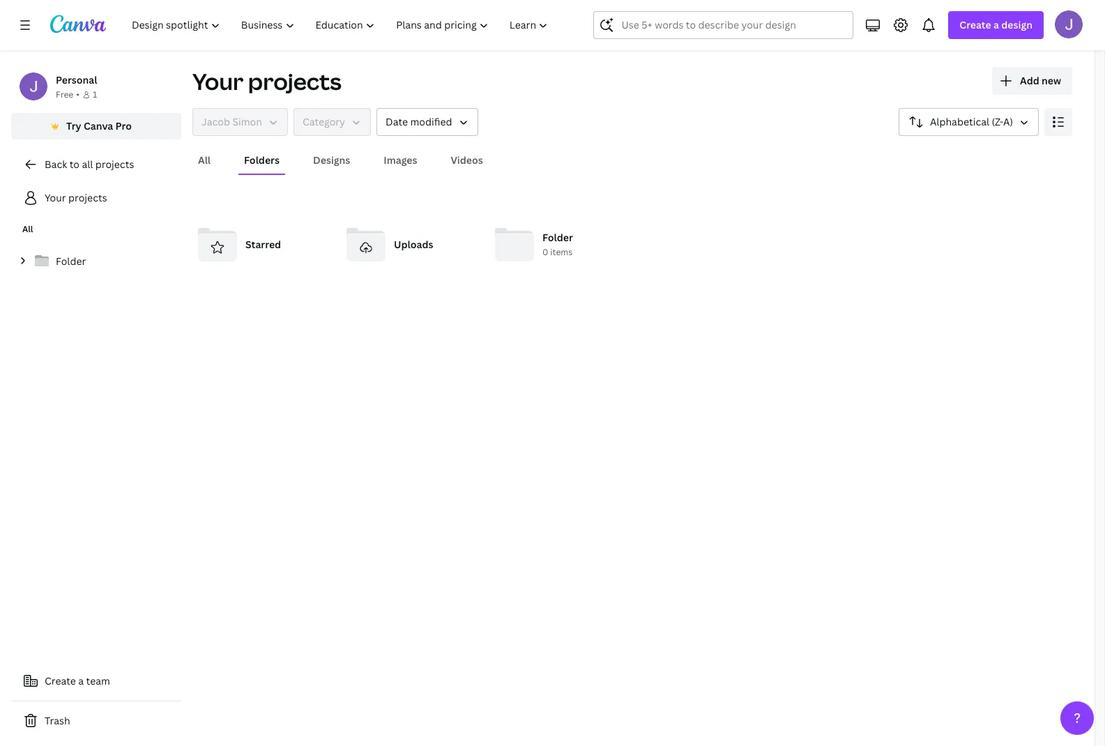 Task type: vqa. For each thing, say whether or not it's contained in the screenshot.
the leftmost Your
yes



Task type: locate. For each thing, give the bounding box(es) containing it.
0 vertical spatial your projects
[[192, 66, 342, 96]]

simon
[[232, 115, 262, 128]]

to
[[69, 158, 79, 171]]

jacob
[[202, 115, 230, 128]]

•
[[76, 89, 79, 100]]

date modified
[[386, 115, 452, 128]]

0 horizontal spatial your projects
[[45, 191, 107, 204]]

projects up category
[[248, 66, 342, 96]]

designs button
[[308, 147, 356, 174]]

create inside button
[[45, 674, 76, 688]]

folder up items
[[543, 231, 573, 244]]

create left team at bottom left
[[45, 674, 76, 688]]

your up jacob
[[192, 66, 244, 96]]

create
[[960, 18, 991, 31], [45, 674, 76, 688]]

0 vertical spatial folder
[[543, 231, 573, 244]]

None search field
[[594, 11, 854, 39]]

your inside 'link'
[[45, 191, 66, 204]]

your down back
[[45, 191, 66, 204]]

folder for folder
[[56, 255, 86, 268]]

a left team at bottom left
[[78, 674, 84, 688]]

design
[[1002, 18, 1033, 31]]

0 horizontal spatial your
[[45, 191, 66, 204]]

new
[[1042, 74, 1061, 87]]

0
[[543, 246, 548, 258]]

your projects up the "simon"
[[192, 66, 342, 96]]

create a design button
[[949, 11, 1044, 39]]

back
[[45, 158, 67, 171]]

team
[[86, 674, 110, 688]]

1 vertical spatial your
[[45, 191, 66, 204]]

a for team
[[78, 674, 84, 688]]

0 vertical spatial all
[[198, 153, 211, 167]]

add new
[[1020, 74, 1061, 87]]

projects right all
[[95, 158, 134, 171]]

1 horizontal spatial a
[[994, 18, 999, 31]]

jacob simon image
[[1055, 10, 1083, 38]]

projects
[[248, 66, 342, 96], [95, 158, 134, 171], [68, 191, 107, 204]]

a inside button
[[78, 674, 84, 688]]

trash
[[45, 714, 70, 727]]

0 horizontal spatial create
[[45, 674, 76, 688]]

1 vertical spatial a
[[78, 674, 84, 688]]

0 vertical spatial create
[[960, 18, 991, 31]]

1 horizontal spatial folder
[[543, 231, 573, 244]]

all inside button
[[198, 153, 211, 167]]

0 vertical spatial a
[[994, 18, 999, 31]]

1 horizontal spatial all
[[198, 153, 211, 167]]

folder
[[543, 231, 573, 244], [56, 255, 86, 268]]

your projects
[[192, 66, 342, 96], [45, 191, 107, 204]]

pro
[[115, 119, 132, 133]]

1 vertical spatial create
[[45, 674, 76, 688]]

a
[[994, 18, 999, 31], [78, 674, 84, 688]]

0 horizontal spatial folder
[[56, 255, 86, 268]]

1 vertical spatial your projects
[[45, 191, 107, 204]]

your
[[192, 66, 244, 96], [45, 191, 66, 204]]

starred
[[245, 238, 281, 251]]

canva
[[84, 119, 113, 133]]

try canva pro
[[66, 119, 132, 133]]

starred link
[[192, 220, 330, 270]]

create left design
[[960, 18, 991, 31]]

videos button
[[445, 147, 489, 174]]

(z-
[[992, 115, 1004, 128]]

1 vertical spatial folder
[[56, 255, 86, 268]]

Category button
[[294, 108, 371, 136]]

a inside dropdown button
[[994, 18, 999, 31]]

create a team button
[[11, 667, 181, 695]]

a left design
[[994, 18, 999, 31]]

0 horizontal spatial a
[[78, 674, 84, 688]]

your projects down the to
[[45, 191, 107, 204]]

create inside dropdown button
[[960, 18, 991, 31]]

Date modified button
[[377, 108, 478, 136]]

folder for folder 0 items
[[543, 231, 573, 244]]

alphabetical
[[930, 115, 990, 128]]

folder down the your projects 'link'
[[56, 255, 86, 268]]

1 horizontal spatial create
[[960, 18, 991, 31]]

2 vertical spatial projects
[[68, 191, 107, 204]]

all
[[198, 153, 211, 167], [22, 223, 33, 235]]

modified
[[410, 115, 452, 128]]

projects down all
[[68, 191, 107, 204]]

0 vertical spatial your
[[192, 66, 244, 96]]

images
[[384, 153, 417, 167]]

create a design
[[960, 18, 1033, 31]]

uploads
[[394, 238, 433, 251]]

1 vertical spatial all
[[22, 223, 33, 235]]

a for design
[[994, 18, 999, 31]]

folder link
[[11, 247, 181, 276]]

1 horizontal spatial your projects
[[192, 66, 342, 96]]

top level navigation element
[[123, 11, 560, 39]]

projects inside 'link'
[[68, 191, 107, 204]]

1 horizontal spatial your
[[192, 66, 244, 96]]



Task type: describe. For each thing, give the bounding box(es) containing it.
free •
[[56, 89, 79, 100]]

create for create a team
[[45, 674, 76, 688]]

uploads link
[[341, 220, 478, 270]]

folders button
[[239, 147, 285, 174]]

alphabetical (z-a)
[[930, 115, 1013, 128]]

try canva pro button
[[11, 113, 181, 139]]

0 vertical spatial projects
[[248, 66, 342, 96]]

0 horizontal spatial all
[[22, 223, 33, 235]]

create for create a design
[[960, 18, 991, 31]]

trash link
[[11, 707, 181, 735]]

1 vertical spatial projects
[[95, 158, 134, 171]]

items
[[550, 246, 573, 258]]

back to all projects
[[45, 158, 134, 171]]

all button
[[192, 147, 216, 174]]

all
[[82, 158, 93, 171]]

date
[[386, 115, 408, 128]]

your projects link
[[11, 184, 181, 212]]

1
[[93, 89, 97, 100]]

a)
[[1004, 115, 1013, 128]]

create a team
[[45, 674, 110, 688]]

free
[[56, 89, 73, 100]]

jacob simon
[[202, 115, 262, 128]]

Owner button
[[192, 108, 288, 136]]

designs
[[313, 153, 350, 167]]

add
[[1020, 74, 1040, 87]]

videos
[[451, 153, 483, 167]]

Sort by button
[[899, 108, 1039, 136]]

personal
[[56, 73, 97, 86]]

add new button
[[992, 67, 1073, 95]]

your projects inside 'link'
[[45, 191, 107, 204]]

try
[[66, 119, 81, 133]]

images button
[[378, 147, 423, 174]]

back to all projects link
[[11, 151, 181, 179]]

category
[[303, 115, 345, 128]]

folder 0 items
[[543, 231, 573, 258]]

Search search field
[[622, 12, 826, 38]]

folders
[[244, 153, 280, 167]]



